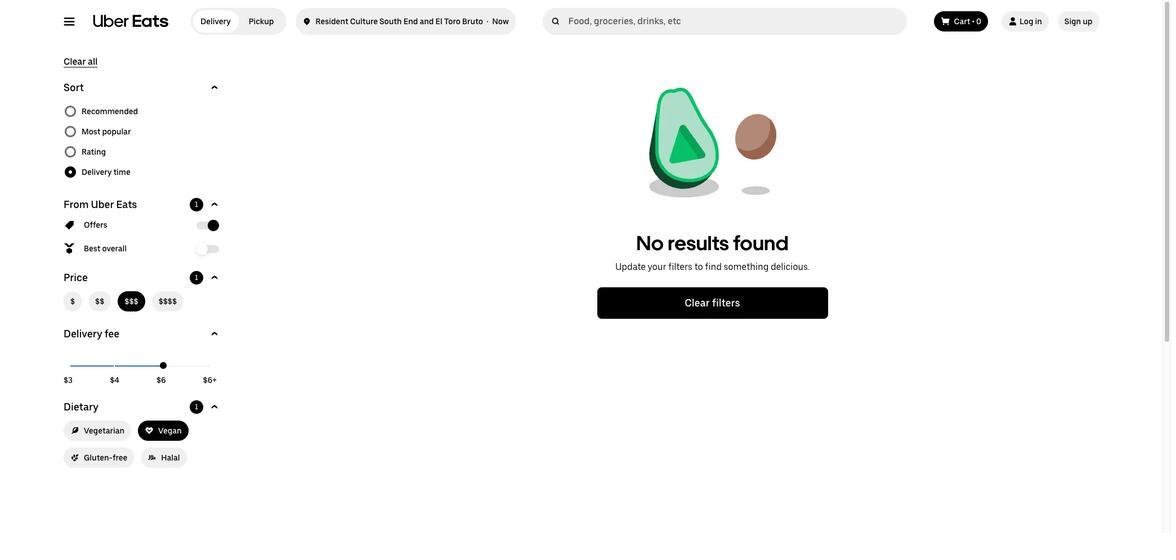 Task type: describe. For each thing, give the bounding box(es) containing it.
culture
[[350, 17, 378, 26]]

vegetarian button
[[63, 421, 131, 441]]

$$$$
[[158, 297, 177, 306]]

resident culture south end and el toro bruto • now
[[316, 17, 509, 26]]

end
[[404, 17, 418, 26]]

Delivery radio
[[193, 10, 238, 33]]

clear for clear filters
[[685, 297, 710, 309]]

$4
[[110, 376, 119, 385]]

found
[[733, 231, 789, 256]]

bruto
[[462, 17, 483, 26]]

dietary
[[63, 402, 98, 413]]

sign up link
[[1058, 11, 1099, 32]]

clear filters link
[[597, 288, 828, 319]]

$
[[70, 297, 75, 306]]

el
[[436, 17, 442, 26]]

vegan button
[[138, 421, 188, 441]]

1 • from the left
[[487, 17, 489, 26]]

no results found
[[636, 231, 789, 256]]

$$
[[95, 297, 104, 306]]

gluten-
[[84, 454, 112, 463]]

log
[[1020, 17, 1034, 26]]

most
[[81, 127, 100, 136]]

best
[[84, 244, 100, 253]]

$6+
[[203, 376, 217, 385]]

option group containing recommended
[[63, 101, 221, 182]]

delivery for delivery
[[201, 17, 231, 26]]

toro
[[444, 17, 461, 26]]

delivery time
[[81, 168, 130, 177]]

update
[[615, 262, 646, 273]]

uber eats home image
[[93, 15, 168, 28]]

vegetarian
[[84, 427, 124, 436]]

sign
[[1065, 17, 1081, 26]]

free
[[112, 454, 127, 463]]

resident
[[316, 17, 348, 26]]

overall
[[102, 244, 126, 253]]

something
[[724, 262, 769, 273]]

gluten-free
[[84, 454, 127, 463]]

0 vertical spatial filters
[[668, 262, 693, 273]]

and
[[420, 17, 434, 26]]

results
[[668, 231, 729, 256]]

halal button
[[141, 448, 186, 469]]

deliver to image
[[302, 15, 311, 28]]

delivery fee button
[[63, 328, 221, 341]]

update your filters to find something delicious.
[[615, 262, 810, 273]]

no
[[636, 231, 664, 256]]

$$$ button
[[118, 292, 145, 312]]

sign up
[[1065, 17, 1093, 26]]

delicious.
[[771, 262, 810, 273]]

offers
[[84, 221, 107, 230]]

your
[[648, 262, 666, 273]]

clear all button
[[63, 56, 97, 68]]

best overall
[[84, 244, 126, 253]]

halal
[[161, 454, 180, 463]]

vegan
[[158, 427, 181, 436]]

delivery for delivery time
[[81, 168, 111, 177]]



Task type: vqa. For each thing, say whether or not it's contained in the screenshot.
dialog Dialog
no



Task type: locate. For each thing, give the bounding box(es) containing it.
0 horizontal spatial clear
[[63, 56, 86, 67]]

filters
[[668, 262, 693, 273], [712, 297, 740, 309]]

•
[[487, 17, 489, 26], [972, 17, 975, 26]]

cart • 0
[[954, 17, 981, 26]]

gluten-free button
[[63, 448, 134, 469]]

clear all
[[63, 56, 97, 67]]

rating
[[81, 148, 106, 157]]

2 vertical spatial delivery
[[63, 328, 102, 340]]

all
[[88, 56, 97, 67]]

from uber eats
[[63, 199, 137, 211]]

2 • from the left
[[972, 17, 975, 26]]

1 for from uber eats
[[195, 201, 198, 209]]

$$$
[[124, 297, 138, 306]]

clear left all at the left
[[63, 56, 86, 67]]

1 vertical spatial delivery
[[81, 168, 111, 177]]

delivery left pickup
[[201, 17, 231, 26]]

main navigation menu image
[[63, 16, 75, 27]]

1 horizontal spatial clear
[[685, 297, 710, 309]]

fee
[[104, 328, 119, 340]]

2 1 from the top
[[195, 274, 198, 282]]

1 horizontal spatial •
[[972, 17, 975, 26]]

delivery
[[201, 17, 231, 26], [81, 168, 111, 177], [63, 328, 102, 340]]

up
[[1083, 17, 1093, 26]]

popular
[[102, 127, 131, 136]]

2 vertical spatial 1
[[195, 404, 198, 412]]

find
[[705, 262, 722, 273]]

Food, groceries, drinks, etc text field
[[569, 16, 902, 27]]

1 for dietary
[[195, 404, 198, 412]]

delivery down rating
[[81, 168, 111, 177]]

clear down to
[[685, 297, 710, 309]]

• left the "0"
[[972, 17, 975, 26]]

$6
[[156, 376, 166, 385]]

log in link
[[1002, 11, 1049, 32]]

clear filters
[[685, 297, 740, 309]]

$$ button
[[88, 292, 111, 312]]

1 vertical spatial filters
[[712, 297, 740, 309]]

time
[[113, 168, 130, 177]]

delivery for delivery fee
[[63, 328, 102, 340]]

$3
[[63, 376, 72, 385]]

0
[[976, 17, 981, 26]]

Pickup radio
[[238, 10, 284, 33]]

filters left to
[[668, 262, 693, 273]]

$$$$ button
[[152, 292, 183, 312]]

0 horizontal spatial filters
[[668, 262, 693, 273]]

clear
[[63, 56, 86, 67], [685, 297, 710, 309]]

1 horizontal spatial filters
[[712, 297, 740, 309]]

delivery fee
[[63, 328, 119, 340]]

option group
[[63, 101, 221, 182]]

from
[[63, 199, 88, 211]]

now
[[492, 17, 509, 26]]

1 vertical spatial 1
[[195, 274, 198, 282]]

3 1 from the top
[[195, 404, 198, 412]]

• left now in the top left of the page
[[487, 17, 489, 26]]

delivery inside button
[[63, 328, 102, 340]]

to
[[695, 262, 703, 273]]

filters inside 'link'
[[712, 297, 740, 309]]

1 vertical spatial clear
[[685, 297, 710, 309]]

1 1 from the top
[[195, 201, 198, 209]]

in
[[1035, 17, 1042, 26]]

price
[[63, 272, 88, 284]]

recommended
[[81, 107, 138, 116]]

clear for clear all
[[63, 56, 86, 67]]

south
[[380, 17, 402, 26]]

most popular
[[81, 127, 131, 136]]

log in
[[1020, 17, 1042, 26]]

sort
[[63, 82, 84, 93]]

uber
[[91, 199, 114, 211]]

clear inside button
[[63, 56, 86, 67]]

0 vertical spatial 1
[[195, 201, 198, 209]]

pickup
[[249, 17, 274, 26]]

clear inside 'link'
[[685, 297, 710, 309]]

0 vertical spatial delivery
[[201, 17, 231, 26]]

delivery left fee
[[63, 328, 102, 340]]

filters down find
[[712, 297, 740, 309]]

sort button
[[63, 81, 221, 95]]

delivery inside option
[[201, 17, 231, 26]]

1
[[195, 201, 198, 209], [195, 274, 198, 282], [195, 404, 198, 412]]

cart
[[954, 17, 971, 26]]

eats
[[116, 199, 137, 211]]

0 horizontal spatial •
[[487, 17, 489, 26]]

0 vertical spatial clear
[[63, 56, 86, 67]]

$ button
[[63, 292, 81, 312]]



